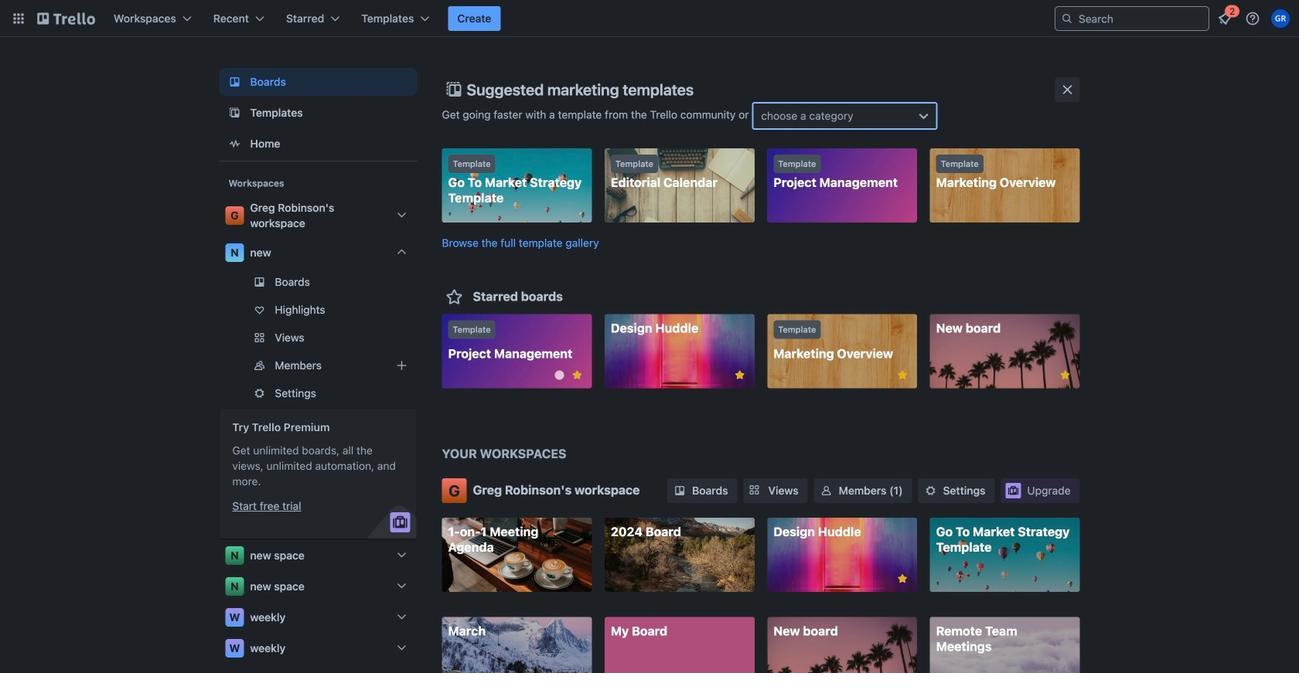 Task type: vqa. For each thing, say whether or not it's contained in the screenshot.
bottommost Creations
no



Task type: locate. For each thing, give the bounding box(es) containing it.
sm image
[[672, 483, 688, 499], [819, 483, 834, 499], [923, 483, 939, 499]]

1 horizontal spatial sm image
[[819, 483, 834, 499]]

2 notifications image
[[1216, 9, 1235, 28]]

add image
[[393, 357, 411, 375]]

click to unstar this board. it will be removed from your starred list. image
[[733, 369, 747, 383], [896, 369, 910, 383], [896, 572, 910, 586], [896, 672, 910, 674]]

greg robinson (gregrobinson96) image
[[1272, 9, 1290, 28]]

2 horizontal spatial sm image
[[923, 483, 939, 499]]

Search field
[[1074, 8, 1209, 29]]

0 horizontal spatial sm image
[[672, 483, 688, 499]]



Task type: describe. For each thing, give the bounding box(es) containing it.
there is new activity on this board. image
[[555, 371, 564, 380]]

primary element
[[0, 0, 1300, 37]]

click to unstar this board. it will be removed from your starred list. image
[[570, 369, 584, 383]]

3 sm image from the left
[[923, 483, 939, 499]]

template board image
[[225, 104, 244, 122]]

open information menu image
[[1245, 11, 1261, 26]]

1 sm image from the left
[[672, 483, 688, 499]]

home image
[[225, 135, 244, 153]]

2 sm image from the left
[[819, 483, 834, 499]]

board image
[[225, 73, 244, 91]]

back to home image
[[37, 6, 95, 31]]

search image
[[1061, 12, 1074, 25]]



